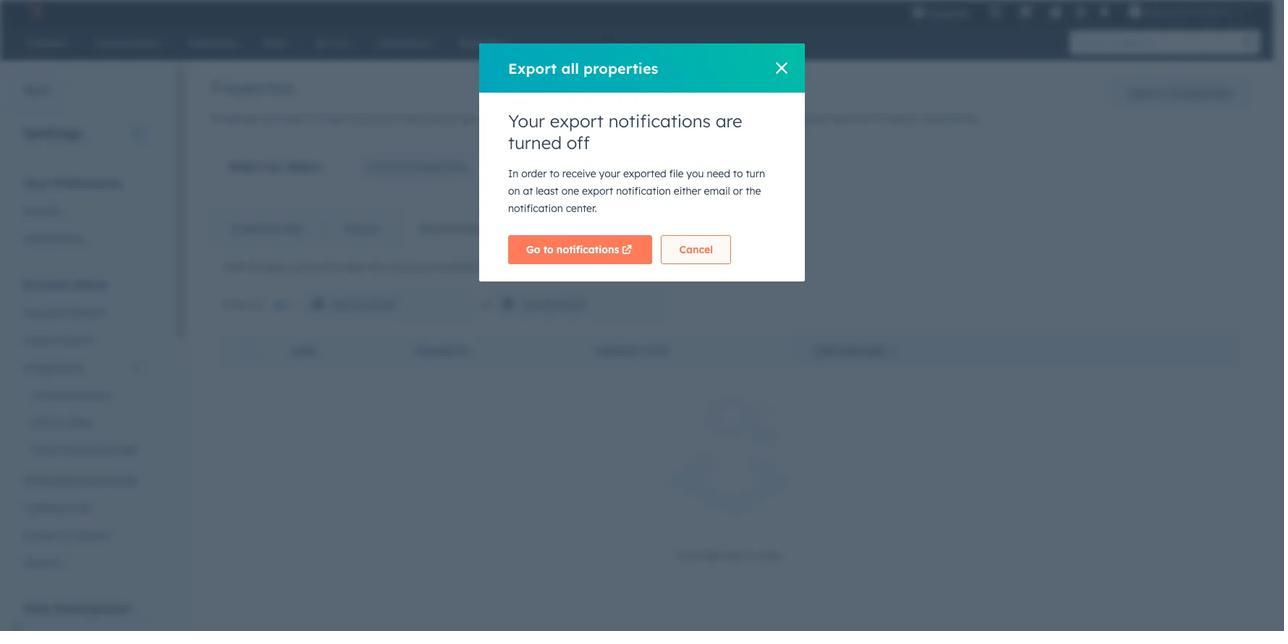 Task type: vqa. For each thing, say whether or not it's contained in the screenshot.
INFORMATION
yes



Task type: describe. For each thing, give the bounding box(es) containing it.
2 mm/dd/yyyy text field from the left
[[495, 290, 665, 319]]

hubspot.
[[564, 112, 609, 125]]

your inside in order to receive your exported file you need to turn on at least one export notification either email or the notification center.
[[599, 167, 621, 180]]

invoice properties button
[[359, 152, 542, 181]]

turn
[[746, 167, 765, 180]]

all
[[273, 298, 285, 311]]

descending sort. press to sort ascending. element
[[890, 345, 895, 358]]

users & teams link
[[14, 327, 151, 354]]

privacy
[[23, 529, 58, 542]]

to up the least
[[550, 167, 560, 180]]

no properties to show. alert
[[222, 395, 1239, 565]]

after 90 days, archived properties will be permanently deleted and can't be restored.
[[222, 261, 626, 274]]

export all properties inside your export notifications are turned off dialog
[[508, 59, 658, 77]]

data
[[23, 602, 52, 616]]

private apps
[[32, 416, 93, 429]]

& for privacy
[[61, 529, 68, 542]]

select an object:
[[229, 159, 324, 174]]

properties left like
[[781, 112, 830, 125]]

property
[[597, 346, 643, 357]]

email
[[704, 185, 730, 198]]

your export notifications are turned off
[[508, 110, 742, 153]]

hubspot image
[[26, 3, 43, 20]]

properties inside the no properties to show. alert
[[694, 550, 743, 563]]

have
[[755, 112, 778, 125]]

an
[[267, 159, 282, 174]]

archived
[[292, 261, 332, 274]]

1 vertical spatial and
[[521, 261, 540, 274]]

notifications for export
[[609, 110, 711, 132]]

0 vertical spatial or
[[908, 112, 917, 125]]

setup
[[74, 277, 107, 292]]

records
[[515, 112, 550, 125]]

account for account setup
[[23, 277, 70, 292]]

all inside your export notifications are turned off dialog
[[561, 59, 579, 77]]

connected
[[32, 389, 83, 402]]

settings
[[23, 124, 82, 142]]

archived properties (0) link
[[398, 211, 555, 246]]

hubspot link
[[17, 3, 54, 20]]

marketplaces image
[[1020, 7, 1033, 20]]

2 be from the left
[[569, 261, 581, 274]]

to inside alert
[[745, 550, 755, 563]]

no properties to show.
[[677, 550, 784, 563]]

in
[[553, 112, 562, 125]]

apoptosis studios 2
[[1145, 6, 1233, 17]]

archived properties (0)
[[419, 222, 534, 235]]

tracking
[[23, 502, 64, 515]]

search button
[[1236, 30, 1261, 55]]

connected apps link
[[14, 382, 151, 409]]

contact
[[685, 112, 722, 125]]

properties left will
[[335, 261, 384, 274]]

all button
[[263, 290, 305, 319]]

your preferences element
[[14, 175, 151, 253]]

calling icon image
[[989, 6, 1002, 19]]

type
[[646, 346, 668, 357]]

properties left (0)
[[466, 222, 518, 235]]

days,
[[263, 261, 289, 274]]

properties inside invoice properties popup button
[[411, 159, 467, 174]]

like
[[833, 112, 849, 125]]

private apps link
[[14, 409, 151, 437]]

cancel
[[679, 243, 713, 256]]

tab list containing properties (38)
[[211, 211, 555, 247]]

lead
[[920, 112, 944, 125]]

tara schultz image
[[1129, 5, 1142, 18]]

collect
[[319, 112, 350, 125]]

go
[[526, 243, 541, 256]]

off
[[567, 132, 590, 153]]

permanently
[[420, 261, 480, 274]]

time archived button
[[795, 334, 1238, 366]]

in
[[508, 167, 519, 180]]

(0)
[[520, 222, 534, 235]]

0 horizontal spatial your
[[491, 112, 512, 125]]

invoice properties
[[367, 159, 467, 174]]

account defaults
[[23, 306, 105, 319]]

calling icon button
[[984, 2, 1008, 21]]

0 horizontal spatial and
[[353, 112, 371, 125]]

archived inside button
[[838, 346, 885, 357]]

export inside in order to receive your exported file you need to turn on at least one export notification either email or the notification center.
[[582, 185, 613, 198]]

properties inside your export notifications are turned off dialog
[[584, 59, 658, 77]]

time archived
[[813, 346, 885, 357]]

settings link
[[1072, 4, 1090, 19]]

your for your export notifications are turned off
[[508, 110, 545, 132]]

notifications button
[[1093, 0, 1118, 23]]

management
[[55, 602, 132, 616]]

go to notifications link
[[508, 235, 653, 264]]

integrations button
[[14, 354, 151, 382]]

service
[[61, 444, 96, 457]]

filter
[[222, 298, 246, 311]]

data management element
[[14, 601, 151, 631]]

account defaults link
[[14, 299, 151, 327]]

apoptosis studios 2 button
[[1120, 0, 1255, 23]]

consent
[[71, 529, 110, 542]]

on
[[508, 185, 520, 198]]

your preferences
[[23, 176, 121, 190]]

properties for properties
[[211, 77, 295, 98]]

private
[[32, 416, 66, 429]]

groups
[[343, 222, 378, 235]]

account setup
[[23, 277, 107, 292]]

code
[[66, 502, 91, 515]]

properties (38) link
[[211, 211, 322, 246]]

no
[[677, 550, 691, 563]]

one
[[562, 185, 579, 198]]

property type
[[597, 346, 668, 357]]



Task type: locate. For each thing, give the bounding box(es) containing it.
properties for properties are used to collect and store information about your records in hubspot. for example, a contact might have properties like first name or lead status.
[[211, 112, 260, 125]]

upgrade image
[[913, 7, 926, 20]]

account setup element
[[14, 277, 151, 577]]

0 vertical spatial notification
[[616, 185, 671, 198]]

1 vertical spatial archived
[[838, 346, 885, 357]]

exported
[[623, 167, 667, 180]]

1 account from the top
[[23, 277, 70, 292]]

apps for private apps
[[68, 416, 93, 429]]

created by
[[415, 346, 469, 357]]

0 vertical spatial all
[[561, 59, 579, 77]]

1 vertical spatial apps
[[68, 416, 93, 429]]

tracking code
[[23, 502, 91, 515]]

archived up permanently
[[419, 222, 463, 235]]

properties up for
[[584, 59, 658, 77]]

0 horizontal spatial export all properties
[[508, 59, 658, 77]]

connected apps
[[32, 389, 110, 402]]

export up center.
[[582, 185, 613, 198]]

all up in at left
[[561, 59, 579, 77]]

2
[[1228, 6, 1233, 17]]

your export notifications are turned off dialog
[[479, 43, 805, 282]]

1 horizontal spatial or
[[908, 112, 917, 125]]

account inside "link"
[[23, 306, 62, 319]]

1 vertical spatial export all properties
[[1129, 87, 1232, 100]]

1 horizontal spatial your
[[508, 110, 545, 132]]

properties are used to collect and store information about your records in hubspot. for example, a contact might have properties like first name or lead status.
[[211, 112, 980, 125]]

1 horizontal spatial are
[[716, 110, 742, 132]]

1 vertical spatial notifications
[[557, 243, 619, 256]]

0 horizontal spatial are
[[262, 112, 278, 125]]

by
[[457, 346, 469, 357]]

properties down search hubspot search field
[[1181, 87, 1232, 100]]

0 vertical spatial account
[[23, 277, 70, 292]]

account for account defaults
[[23, 306, 62, 319]]

account
[[23, 277, 70, 292], [23, 306, 62, 319]]

properties left (38)
[[232, 222, 281, 235]]

integrations
[[23, 361, 82, 374]]

0 vertical spatial export
[[550, 110, 604, 132]]

or inside in order to receive your exported file you need to turn on at least one export notification either email or the notification center.
[[733, 185, 743, 198]]

all inside button
[[1166, 87, 1178, 100]]

name inside tab panel
[[291, 346, 317, 357]]

status.
[[947, 112, 980, 125]]

0 vertical spatial notifications
[[609, 110, 711, 132]]

defaults
[[65, 306, 105, 319]]

notification
[[616, 185, 671, 198], [508, 202, 563, 215]]

will
[[387, 261, 402, 274]]

help image
[[1050, 7, 1063, 20]]

information
[[401, 112, 457, 125]]

0 horizontal spatial &
[[53, 334, 60, 347]]

export up records
[[508, 59, 557, 77]]

be
[[405, 261, 417, 274], [569, 261, 581, 274]]

1 vertical spatial &
[[61, 529, 68, 542]]

0 vertical spatial your
[[491, 112, 512, 125]]

export all properties button
[[1111, 79, 1250, 108]]

export inside dialog
[[508, 59, 557, 77]]

properties up used
[[211, 77, 295, 98]]

0 vertical spatial export all properties
[[508, 59, 658, 77]]

or left the the
[[733, 185, 743, 198]]

upgrade
[[928, 7, 969, 19]]

name
[[876, 112, 905, 125], [291, 346, 317, 357]]

are left used
[[262, 112, 278, 125]]

either
[[674, 185, 701, 198]]

0 horizontal spatial mm/dd/yyyy text field
[[305, 290, 475, 319]]

marketplace downloads
[[23, 474, 138, 487]]

0 horizontal spatial be
[[405, 261, 417, 274]]

and down go
[[521, 261, 540, 274]]

general
[[23, 205, 60, 218]]

data management
[[23, 602, 132, 616]]

0 horizontal spatial archived
[[419, 222, 463, 235]]

filter by:
[[222, 298, 263, 311]]

menu item
[[979, 0, 982, 23]]

1 horizontal spatial be
[[569, 261, 581, 274]]

might
[[725, 112, 753, 125]]

export down search hubspot search field
[[1129, 87, 1163, 100]]

apps up service
[[68, 416, 93, 429]]

1 horizontal spatial name
[[876, 112, 905, 125]]

Search HubSpot search field
[[1070, 30, 1248, 55]]

your right about
[[491, 112, 512, 125]]

descending sort. press to sort ascending. image
[[890, 345, 895, 356]]

properties for properties (38)
[[232, 222, 281, 235]]

1 vertical spatial account
[[23, 306, 62, 319]]

security
[[23, 557, 62, 570]]

properties right no
[[694, 550, 743, 563]]

notifications link
[[14, 225, 151, 253]]

show.
[[758, 550, 784, 563]]

and left store
[[353, 112, 371, 125]]

0 vertical spatial apps
[[86, 389, 110, 402]]

1 horizontal spatial export all properties
[[1129, 87, 1232, 100]]

apoptosis
[[1145, 6, 1189, 17]]

back link
[[0, 77, 59, 106]]

mm/dd/yyyy text field down restored.
[[495, 290, 665, 319]]

notifications inside your export notifications are turned off
[[609, 110, 711, 132]]

your for your preferences
[[23, 176, 50, 190]]

created
[[415, 346, 455, 357]]

your inside your export notifications are turned off
[[508, 110, 545, 132]]

export all properties inside button
[[1129, 87, 1232, 100]]

center.
[[566, 202, 597, 215]]

order
[[521, 167, 547, 180]]

2 account from the top
[[23, 306, 62, 319]]

1 vertical spatial notification
[[508, 202, 563, 215]]

notifications
[[23, 232, 85, 245]]

be right will
[[405, 261, 417, 274]]

apps for connected apps
[[86, 389, 110, 402]]

properties
[[584, 59, 658, 77], [1181, 87, 1232, 100], [781, 112, 830, 125], [411, 159, 467, 174], [335, 261, 384, 274], [694, 550, 743, 563]]

notifications
[[609, 110, 711, 132], [557, 243, 619, 256]]

invoice
[[367, 159, 408, 174]]

deleted
[[483, 261, 518, 274]]

1 mm/dd/yyyy text field from the left
[[305, 290, 475, 319]]

0 horizontal spatial export
[[508, 59, 557, 77]]

are left have
[[716, 110, 742, 132]]

first
[[852, 112, 873, 125]]

restored.
[[584, 261, 626, 274]]

1 horizontal spatial and
[[521, 261, 540, 274]]

your right receive on the left of the page
[[599, 167, 621, 180]]

archived
[[419, 222, 463, 235], [838, 346, 885, 357]]

to right used
[[306, 112, 316, 125]]

email service provider
[[32, 444, 139, 457]]

1 vertical spatial all
[[1166, 87, 1178, 100]]

in order to receive your exported file you need to turn on at least one export notification either email or the notification center.
[[508, 167, 765, 215]]

MM/DD/YYYY text field
[[305, 290, 475, 319], [495, 290, 665, 319]]

all down search hubspot search field
[[1166, 87, 1178, 100]]

1 vertical spatial name
[[291, 346, 317, 357]]

0 horizontal spatial your
[[23, 176, 50, 190]]

0 vertical spatial and
[[353, 112, 371, 125]]

store
[[374, 112, 398, 125]]

0 horizontal spatial name
[[291, 346, 317, 357]]

& for users
[[53, 334, 60, 347]]

& right privacy
[[61, 529, 68, 542]]

you
[[687, 167, 704, 180]]

1 horizontal spatial all
[[1166, 87, 1178, 100]]

account up users
[[23, 306, 62, 319]]

0 vertical spatial archived
[[419, 222, 463, 235]]

preferences
[[53, 176, 121, 190]]

export all properties down search hubspot search field
[[1129, 87, 1232, 100]]

1 horizontal spatial archived
[[838, 346, 885, 357]]

can't
[[542, 261, 566, 274]]

notifications for to
[[557, 243, 619, 256]]

time
[[813, 346, 835, 357]]

apps
[[86, 389, 110, 402], [68, 416, 93, 429]]

file
[[669, 167, 684, 180]]

settings image
[[1074, 6, 1087, 19]]

tab list
[[211, 211, 555, 247]]

privacy & consent
[[23, 529, 110, 542]]

privacy & consent link
[[14, 522, 151, 550]]

downloads
[[85, 474, 138, 487]]

users
[[23, 334, 50, 347]]

1 vertical spatial your
[[23, 176, 50, 190]]

after
[[222, 261, 246, 274]]

close image
[[776, 62, 788, 74]]

are inside your export notifications are turned off
[[716, 110, 742, 132]]

used
[[281, 112, 304, 125]]

tab panel
[[211, 246, 1250, 606]]

properties down information
[[411, 159, 467, 174]]

teams
[[63, 334, 93, 347]]

search image
[[1243, 38, 1253, 48]]

1 horizontal spatial mm/dd/yyyy text field
[[495, 290, 665, 319]]

example,
[[630, 112, 673, 125]]

properties inside export all properties button
[[1181, 87, 1232, 100]]

help button
[[1044, 0, 1069, 23]]

turned
[[508, 132, 562, 153]]

to left show.
[[745, 550, 755, 563]]

notifications image
[[1099, 7, 1112, 20]]

1 vertical spatial export
[[582, 185, 613, 198]]

or left lead
[[908, 112, 917, 125]]

0 horizontal spatial or
[[733, 185, 743, 198]]

email service provider link
[[14, 437, 151, 464]]

a
[[676, 112, 683, 125]]

export
[[508, 59, 557, 77], [1129, 87, 1163, 100]]

menu
[[902, 0, 1256, 23]]

name right first on the top of page
[[876, 112, 905, 125]]

0 vertical spatial export
[[508, 59, 557, 77]]

notification down at
[[508, 202, 563, 215]]

0 vertical spatial name
[[876, 112, 905, 125]]

provider
[[99, 444, 139, 457]]

name down all popup button
[[291, 346, 317, 357]]

0 vertical spatial your
[[508, 110, 545, 132]]

archived left descending sort. press to sort ascending. "element"
[[838, 346, 885, 357]]

menu containing apoptosis studios 2
[[902, 0, 1256, 23]]

export all properties
[[508, 59, 658, 77], [1129, 87, 1232, 100]]

apps up private apps link on the bottom
[[86, 389, 110, 402]]

to left turn
[[733, 167, 743, 180]]

0 horizontal spatial notification
[[508, 202, 563, 215]]

mm/dd/yyyy text field down will
[[305, 290, 475, 319]]

& right users
[[53, 334, 60, 347]]

0 horizontal spatial all
[[561, 59, 579, 77]]

object:
[[286, 159, 324, 174]]

your up the 'general' at left top
[[23, 176, 50, 190]]

cancel button
[[661, 235, 731, 264]]

export left for
[[550, 110, 604, 132]]

account up account defaults
[[23, 277, 70, 292]]

marketplace
[[23, 474, 82, 487]]

export inside button
[[1129, 87, 1163, 100]]

the
[[746, 185, 761, 198]]

1 vertical spatial or
[[733, 185, 743, 198]]

need
[[707, 167, 731, 180]]

1 vertical spatial export
[[1129, 87, 1163, 100]]

export all properties up hubspot.
[[508, 59, 658, 77]]

your left in at left
[[508, 110, 545, 132]]

1 horizontal spatial your
[[599, 167, 621, 180]]

1 be from the left
[[405, 261, 417, 274]]

properties up 'select'
[[211, 112, 260, 125]]

export inside your export notifications are turned off
[[550, 110, 604, 132]]

email
[[32, 444, 58, 457]]

tab panel containing after 90 days, archived properties will be permanently deleted and can't be restored.
[[211, 246, 1250, 606]]

(38)
[[283, 222, 302, 235]]

0 vertical spatial &
[[53, 334, 60, 347]]

1 horizontal spatial export
[[1129, 87, 1163, 100]]

1 horizontal spatial notification
[[616, 185, 671, 198]]

notification down exported
[[616, 185, 671, 198]]

to right go
[[543, 243, 554, 256]]

1 vertical spatial your
[[599, 167, 621, 180]]

90
[[249, 261, 261, 274]]

1 horizontal spatial &
[[61, 529, 68, 542]]

be down go to notifications
[[569, 261, 581, 274]]

at
[[523, 185, 533, 198]]



